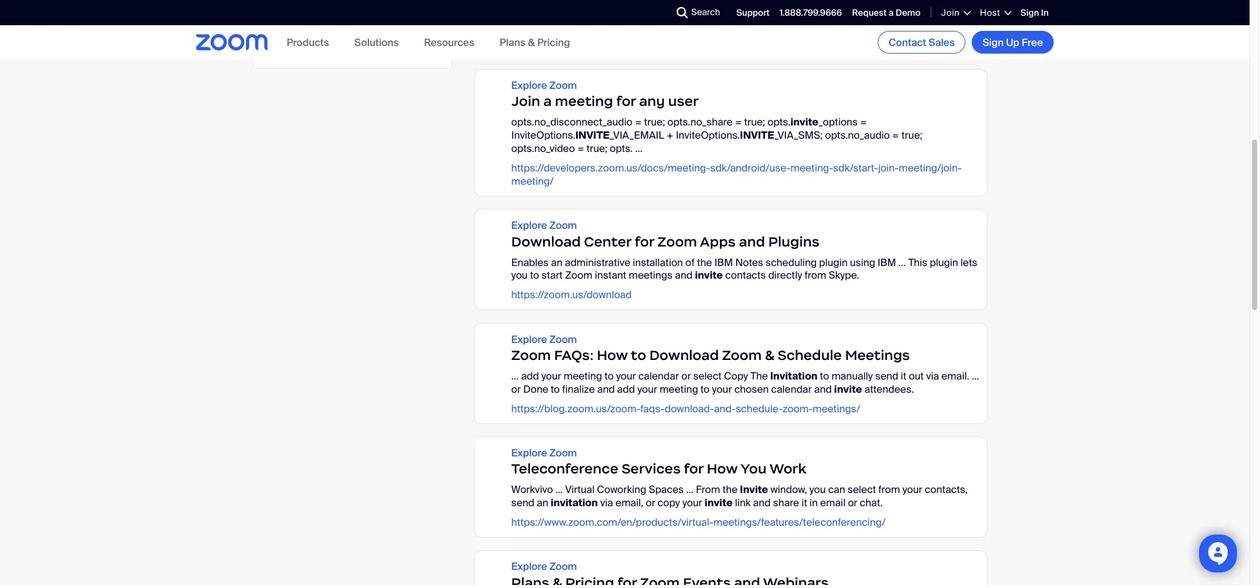 Task type: vqa. For each thing, say whether or not it's contained in the screenshot.
Elevate Your Events to Cinematic Theatre Experiences at AMC
no



Task type: locate. For each thing, give the bounding box(es) containing it.
explore for download
[[512, 219, 547, 232]]

and up notes
[[739, 233, 766, 250]]

opts.no_disconnect_audio
[[512, 116, 633, 129]]

1 vertical spatial opts.
[[610, 142, 633, 155]]

zoom logo image
[[196, 34, 268, 50]]

search
[[692, 6, 721, 18]]

... inside _via_sms; opts.no_audio = true; opts.no_video = true; opts. ...
[[636, 142, 643, 155]]

1 horizontal spatial ibm
[[878, 256, 897, 269]]

1 horizontal spatial sign
[[1021, 7, 1040, 19]]

host button
[[981, 7, 1011, 19]]

inviteoptions. right +
[[676, 129, 740, 142]]

mientras
[[815, 15, 856, 28]]

to right the done
[[551, 383, 560, 396]]

apps
[[700, 233, 736, 250]]

coworking
[[597, 484, 647, 497]]

2 vertical spatial for
[[684, 461, 704, 478]]

you left can
[[810, 484, 826, 497]]

0 vertical spatial the
[[697, 256, 713, 269]]

your
[[542, 370, 562, 383], [616, 370, 636, 383], [638, 383, 658, 396], [713, 383, 732, 396], [903, 484, 923, 497], [683, 497, 703, 510]]

plugin left lets
[[930, 256, 959, 269]]

download up '... add your meeting to your calendar or select copy the invitation'
[[650, 347, 719, 364]]

via up "https://www.zoom.com/en/products/virtual-"
[[601, 497, 614, 510]]

0 vertical spatial via
[[927, 370, 940, 383]]

you left start
[[512, 269, 528, 282]]

0 horizontal spatial from
[[805, 269, 827, 282]]

and inside enables an administrative installation of the ibm notes scheduling plugin using ibm ... this plugin lets you to start zoom instant meetings and
[[675, 269, 693, 282]]

0 horizontal spatial plugin
[[820, 256, 848, 269]]

en left the su
[[869, 2, 881, 15]]

& inside "explore zoom zoom faqs: how to download zoom & schedule meetings"
[[765, 347, 775, 364]]

calendar up faqs-
[[639, 370, 679, 383]]

1 vertical spatial select
[[848, 484, 877, 497]]

su
[[883, 2, 894, 15]]

4 explore zoom button from the top
[[512, 447, 577, 460]]

4 explore from the top
[[512, 447, 547, 460]]

0 horizontal spatial opts.
[[610, 142, 633, 155]]

skype.
[[829, 269, 860, 282]]

explore zoom button for zoom
[[512, 333, 577, 346]]

2 explore zoom button from the top
[[512, 219, 577, 232]]

1 vertical spatial sign
[[983, 36, 1004, 49]]

inviteoptions. up meeting/
[[512, 129, 576, 142]]

1 vertical spatial &
[[765, 347, 775, 364]]

0 horizontal spatial download
[[512, 233, 581, 250]]

true; up https://developers.zoom.us/docs/meeting-
[[587, 142, 608, 155]]

products button
[[287, 36, 329, 49]]

download up the enables
[[512, 233, 581, 250]]

select down "zoom faqs: how to download zoom & schedule meetings" link
[[694, 370, 722, 383]]

for up from
[[684, 461, 704, 478]]

a up opts.no_disconnect_audio
[[544, 93, 552, 110]]

sign in link
[[1021, 7, 1049, 19]]

1 vertical spatial for
[[635, 233, 655, 250]]

https://developers.zoom.us/docs/meeting-sdk/android/use-meeting-sdk/start-join-meeting/join- meeting/
[[512, 161, 962, 188]]

the
[[751, 370, 768, 383]]

1 horizontal spatial calendar
[[772, 383, 812, 396]]

a inside explore zoom join a meeting for any user
[[544, 93, 552, 110]]

join up opts.no_video
[[512, 93, 541, 110]]

None search field
[[631, 3, 680, 23]]

1.888.799.9666
[[780, 7, 843, 19]]

calendar inside to manually send it out via email. ... or done to finalize and add your meeting to your chosen calendar and
[[772, 383, 812, 396]]

heading
[[512, 576, 981, 586]]

... left the virtual
[[556, 484, 563, 497]]

& right plans
[[528, 36, 535, 49]]

1 horizontal spatial add
[[618, 383, 635, 396]]

0 horizontal spatial invite
[[576, 129, 610, 142]]

1 vertical spatial join
[[512, 93, 541, 110]]

... right email.
[[972, 370, 980, 383]]

1 horizontal spatial download
[[650, 347, 719, 364]]

1 horizontal spatial you
[[810, 484, 826, 497]]

it inside to manually send it out via email. ... or done to finalize and add your meeting to your chosen calendar and
[[901, 370, 907, 383]]

0 vertical spatial for
[[617, 93, 636, 110]]

faqs:
[[555, 347, 594, 364]]

explore inside explore zoom join a meeting for any user
[[512, 79, 547, 92]]

add left the finalize
[[521, 370, 539, 383]]

you
[[512, 269, 528, 282], [810, 484, 826, 497]]

... inside to manually send it out via email. ... or done to finalize and add your meeting to your chosen calendar and
[[972, 370, 980, 383]]

you inside window, you can select from your contacts, send an
[[810, 484, 826, 497]]

1 vertical spatial download
[[650, 347, 719, 364]]

0 horizontal spatial a
[[544, 93, 552, 110]]

ibm right "using"
[[878, 256, 897, 269]]

1 horizontal spatial select
[[848, 484, 877, 497]]

faqs-
[[641, 402, 665, 416]]

1.888.799.9666 link
[[780, 7, 843, 19]]

center
[[584, 233, 632, 250]]

0 horizontal spatial ibm
[[715, 256, 733, 269]]

from left skype.
[[805, 269, 827, 282]]

for for center
[[635, 233, 655, 250]]

meetings/
[[813, 402, 861, 416]]

inviteoptions. inside _options = inviteoptions.
[[512, 129, 576, 142]]

to left start
[[530, 269, 540, 282]]

for inside explore zoom teleconference services for how you work
[[684, 461, 704, 478]]

https://blog.zoom.us/zoom-
[[512, 402, 641, 416]]

your right the finalize
[[616, 370, 636, 383]]

meeting up the https://blog.zoom.us/zoom-faqs-download-and-schedule-zoom-meetings/ link
[[660, 383, 699, 396]]

1 vertical spatial a
[[544, 93, 552, 110]]

... left +
[[636, 142, 643, 155]]

for inside explore zoom download center for zoom apps and plugins
[[635, 233, 655, 250]]

or left the chat.
[[848, 497, 858, 510]]

= down any
[[635, 116, 642, 129]]

1 horizontal spatial opts.
[[768, 116, 791, 129]]

calendar up zoom- in the bottom right of the page
[[772, 383, 812, 396]]

you
[[741, 461, 767, 478]]

explore zoom
[[512, 561, 577, 574]]

invite up meeting-
[[791, 116, 819, 129]]

0 horizontal spatial sesión
[[592, 15, 623, 28]]

... left from
[[687, 484, 694, 497]]

explore for teleconference
[[512, 447, 547, 460]]

for
[[617, 93, 636, 110], [635, 233, 655, 250], [684, 461, 704, 478]]

zoom
[[550, 79, 577, 92], [550, 219, 577, 232], [658, 233, 698, 250], [565, 269, 593, 282], [550, 333, 577, 346], [512, 347, 551, 364], [723, 347, 762, 364], [550, 447, 577, 460], [550, 561, 577, 574]]

via right out
[[927, 370, 940, 383]]

y temporal en reunión o seminario web ... iniciado sesión en su cuenta, puedan participar en una sesión de pizarra (usuarios
[[512, 2, 969, 28]]

it
[[901, 370, 907, 383], [802, 497, 808, 510]]

3 explore zoom button from the top
[[512, 333, 577, 346]]

zoom-
[[783, 402, 813, 416]]

0 horizontal spatial sign
[[983, 36, 1004, 49]]

0 vertical spatial select
[[694, 370, 722, 383]]

1 vertical spatial you
[[810, 484, 826, 497]]

0 horizontal spatial &
[[528, 36, 535, 49]]

or
[[682, 370, 691, 383], [512, 383, 521, 396], [646, 497, 656, 510], [848, 497, 858, 510]]

& up the
[[765, 347, 775, 364]]

how right faqs:
[[597, 347, 628, 364]]

0 horizontal spatial how
[[597, 347, 628, 364]]

add right the finalize
[[618, 383, 635, 396]]

send down the meetings
[[876, 370, 899, 383]]

and right meetings
[[675, 269, 693, 282]]

&
[[528, 36, 535, 49], [765, 347, 775, 364]]

join
[[942, 7, 960, 19], [512, 93, 541, 110]]

email.
[[942, 370, 970, 383]]

contacts,
[[925, 484, 968, 497]]

enables
[[512, 256, 549, 269]]

sales
[[929, 36, 955, 49]]

plugin left "using"
[[820, 256, 848, 269]]

opts.no_share
[[668, 116, 733, 129]]

0 horizontal spatial you
[[512, 269, 528, 282]]

1 horizontal spatial invite
[[740, 129, 775, 142]]

1 vertical spatial the
[[723, 484, 738, 497]]

1 horizontal spatial a
[[889, 7, 894, 19]]

1 horizontal spatial it
[[901, 370, 907, 383]]

sign left up
[[983, 36, 1004, 49]]

sign up free link
[[972, 31, 1054, 54]]

3 explore from the top
[[512, 333, 547, 346]]

an right the enables
[[551, 256, 563, 269]]

a left demo
[[889, 7, 894, 19]]

0 horizontal spatial send
[[512, 497, 535, 510]]

meeting
[[555, 93, 614, 110], [564, 370, 603, 383], [660, 383, 699, 396]]

= right _options
[[861, 116, 868, 129]]

https://www.zoom.com/en/products/virtual-meetings/features/teleconferencing/ link
[[512, 516, 886, 529]]

opts. up https://developers.zoom.us/docs/meeting-
[[610, 142, 633, 155]]

1 horizontal spatial how
[[707, 461, 738, 478]]

... left "this" at the top of page
[[899, 256, 907, 269]]

explore for join
[[512, 79, 547, 92]]

explore zoom button for join
[[512, 79, 577, 92]]

explore zoom button for download
[[512, 219, 577, 232]]

1 explore from the top
[[512, 79, 547, 92]]

opts.
[[768, 116, 791, 129], [610, 142, 633, 155]]

from right can
[[879, 484, 901, 497]]

0 vertical spatial download
[[512, 233, 581, 250]]

=
[[635, 116, 642, 129], [736, 116, 742, 129], [861, 116, 868, 129], [893, 129, 900, 142], [578, 142, 585, 155]]

1 horizontal spatial &
[[765, 347, 775, 364]]

0 horizontal spatial an
[[537, 497, 549, 510]]

1 horizontal spatial via
[[927, 370, 940, 383]]

join up sales
[[942, 7, 960, 19]]

... right 'web'
[[788, 2, 795, 15]]

send left invitation
[[512, 497, 535, 510]]

1 vertical spatial from
[[879, 484, 901, 497]]

your left contacts,
[[903, 484, 923, 497]]

to down schedule
[[820, 370, 830, 383]]

0 vertical spatial you
[[512, 269, 528, 282]]

0 vertical spatial it
[[901, 370, 907, 383]]

5 explore zoom button from the top
[[512, 561, 577, 574]]

search image
[[677, 7, 688, 18], [677, 7, 688, 18]]

it left in
[[802, 497, 808, 510]]

1 horizontal spatial sesión
[[836, 2, 867, 15]]

5 explore from the top
[[512, 561, 547, 574]]

how up from
[[707, 461, 738, 478]]

for for services
[[684, 461, 704, 478]]

0 horizontal spatial select
[[694, 370, 722, 383]]

opts. inside _via_sms; opts.no_audio = true; opts.no_video = true; opts. ...
[[610, 142, 633, 155]]

press
[[282, 37, 308, 50]]

0 vertical spatial send
[[876, 370, 899, 383]]

explore inside explore zoom download center for zoom apps and plugins
[[512, 219, 547, 232]]

ibm down "apps"
[[715, 256, 733, 269]]

invite down 'join a meeting for any user' link
[[576, 129, 610, 142]]

explore zoom zoom faqs: how to download zoom & schedule meetings
[[512, 333, 911, 364]]

it left out
[[901, 370, 907, 383]]

support link
[[737, 7, 770, 19]]

your left the finalize
[[542, 370, 562, 383]]

meetings
[[846, 347, 911, 364]]

contact sales
[[889, 36, 955, 49]]

0 vertical spatial how
[[597, 347, 628, 364]]

virtual
[[566, 484, 595, 497]]

plugin
[[820, 256, 848, 269], [930, 256, 959, 269]]

to up download-
[[701, 383, 710, 396]]

1 vertical spatial send
[[512, 497, 535, 510]]

1 vertical spatial an
[[537, 497, 549, 510]]

meeting inside explore zoom join a meeting for any user
[[555, 93, 614, 110]]

invite
[[576, 129, 610, 142], [740, 129, 775, 142]]

your up faqs-
[[638, 383, 658, 396]]

0 vertical spatial a
[[889, 7, 894, 19]]

1 explore zoom button from the top
[[512, 79, 577, 92]]

calendar
[[639, 370, 679, 383], [772, 383, 812, 396]]

copy
[[725, 370, 749, 383]]

administrative
[[565, 256, 631, 269]]

sign left in
[[1021, 7, 1040, 19]]

1 horizontal spatial an
[[551, 256, 563, 269]]

0 horizontal spatial the
[[697, 256, 713, 269]]

0 vertical spatial sign
[[1021, 7, 1040, 19]]

1 horizontal spatial inviteoptions.
[[676, 129, 740, 142]]

0 vertical spatial join
[[942, 7, 960, 19]]

opts. up sdk/android/use-
[[768, 116, 791, 129]]

0 vertical spatial an
[[551, 256, 563, 269]]

work
[[770, 461, 807, 478]]

join inside explore zoom join a meeting for any user
[[512, 93, 541, 110]]

send inside window, you can select from your contacts, send an
[[512, 497, 535, 510]]

0 horizontal spatial calendar
[[639, 370, 679, 383]]

from inside window, you can select from your contacts, send an
[[879, 484, 901, 497]]

or left the done
[[512, 383, 521, 396]]

0 horizontal spatial join
[[512, 93, 541, 110]]

1 horizontal spatial plugin
[[930, 256, 959, 269]]

0 horizontal spatial it
[[802, 497, 808, 510]]

_via_sms;
[[775, 129, 823, 142]]

https://zoom.us/download
[[512, 288, 632, 302]]

products
[[287, 36, 329, 49]]

invitation
[[551, 497, 598, 510]]

spaces
[[649, 484, 684, 497]]

2 explore from the top
[[512, 219, 547, 232]]

o
[[709, 2, 715, 15]]

0 horizontal spatial en
[[558, 15, 570, 28]]

window, you can select from your contacts, send an
[[512, 484, 968, 510]]

0 horizontal spatial inviteoptions.
[[512, 129, 576, 142]]

invite up sdk/android/use-
[[740, 129, 775, 142]]

for up installation
[[635, 233, 655, 250]]

to up '... add your meeting to your calendar or select copy the invitation'
[[631, 347, 647, 364]]

in
[[810, 497, 818, 510]]

select inside window, you can select from your contacts, send an
[[848, 484, 877, 497]]

0 vertical spatial &
[[528, 36, 535, 49]]

1 horizontal spatial from
[[879, 484, 901, 497]]

via
[[927, 370, 940, 383], [601, 497, 614, 510]]

1 horizontal spatial send
[[876, 370, 899, 383]]

solutions
[[355, 36, 399, 49]]

demo
[[896, 7, 921, 19]]

reunión
[[672, 2, 707, 15]]

resources button
[[424, 36, 475, 49]]

via inside to manually send it out via email. ... or done to finalize and add your meeting to your chosen calendar and
[[927, 370, 940, 383]]

explore inside "explore zoom zoom faqs: how to download zoom & schedule meetings"
[[512, 333, 547, 346]]

for left any
[[617, 93, 636, 110]]

download inside "explore zoom zoom faqs: how to download zoom & schedule meetings"
[[650, 347, 719, 364]]

en left reunión
[[658, 2, 670, 15]]

0 vertical spatial opts.
[[768, 116, 791, 129]]

select right can
[[848, 484, 877, 497]]

explore zoom download center for zoom apps and plugins
[[512, 219, 820, 250]]

sdk/start-
[[834, 161, 879, 175]]

meeting up opts.no_disconnect_audio
[[555, 93, 614, 110]]

the right of
[[697, 256, 713, 269]]

explore inside explore zoom teleconference services for how you work
[[512, 447, 547, 460]]

the right from
[[723, 484, 738, 497]]

out
[[909, 370, 924, 383]]

1 inviteoptions. from the left
[[512, 129, 576, 142]]

en left una
[[558, 15, 570, 28]]

an left invitation
[[537, 497, 549, 510]]

send
[[876, 370, 899, 383], [512, 497, 535, 510]]

1 vertical spatial how
[[707, 461, 738, 478]]

explore zoom button for teleconference
[[512, 447, 577, 460]]

zoom inside explore zoom join a meeting for any user
[[550, 79, 577, 92]]

1 vertical spatial it
[[802, 497, 808, 510]]

0 horizontal spatial via
[[601, 497, 614, 510]]



Task type: describe. For each thing, give the bounding box(es) containing it.
1 vertical spatial via
[[601, 497, 614, 510]]

an inside enables an administrative installation of the ibm notes scheduling plugin using ibm ... this plugin lets you to start zoom instant meetings and
[[551, 256, 563, 269]]

2 plugin from the left
[[930, 256, 959, 269]]

0 horizontal spatial add
[[521, 370, 539, 383]]

sdk/android/use-
[[711, 161, 791, 175]]

notes
[[736, 256, 764, 269]]

zoom inside enables an administrative installation of the ibm notes scheduling plugin using ibm ... this plugin lets you to start zoom instant meetings and
[[565, 269, 593, 282]]

request a demo
[[853, 7, 921, 19]]

opts.no_disconnect_audio = true; opts.no_share = true; opts. invite
[[512, 116, 819, 129]]

seminario
[[718, 2, 764, 15]]

services
[[622, 461, 681, 478]]

of
[[686, 256, 695, 269]]

and right the finalize
[[598, 383, 615, 396]]

and up meetings/
[[815, 383, 832, 396]]

invite contacts directly from skype.
[[695, 269, 860, 282]]

zoom faqs: how to download zoom & schedule meetings link
[[512, 347, 911, 364]]

(usuarios
[[674, 15, 716, 28]]

link
[[736, 497, 751, 510]]

= up join-
[[893, 129, 900, 142]]

your inside window, you can select from your contacts, send an
[[903, 484, 923, 497]]

invitation
[[771, 370, 818, 383]]

resources
[[424, 36, 475, 49]]

chosen
[[735, 383, 769, 396]]

an inside window, you can select from your contacts, send an
[[537, 497, 549, 510]]

your up the https://www.zoom.com/en/products/virtual-meetings/features/teleconferencing/ link
[[683, 497, 703, 510]]

meeting down faqs:
[[564, 370, 603, 383]]

any
[[640, 93, 665, 110]]

1 horizontal spatial join
[[942, 7, 960, 19]]

or inside to manually send it out via email. ... or done to finalize and add your meeting to your chosen calendar and
[[512, 383, 521, 396]]

1 horizontal spatial the
[[723, 484, 738, 497]]

zoom inside explore zoom teleconference services for how you work
[[550, 447, 577, 460]]

manually
[[832, 370, 873, 383]]

download inside explore zoom download center for zoom apps and plugins
[[512, 233, 581, 250]]

support
[[737, 7, 770, 19]]

can
[[829, 484, 846, 497]]

meetings
[[629, 269, 673, 282]]

sign for sign in
[[1021, 7, 1040, 19]]

join-
[[879, 161, 899, 175]]

invite up meetings/
[[835, 383, 863, 396]]

sign in
[[1021, 7, 1049, 19]]

join a meeting for any user link
[[512, 93, 699, 110]]

plans & pricing
[[500, 36, 570, 49]]

request a demo link
[[853, 7, 921, 19]]

true; left '_via_sms;'
[[745, 116, 766, 129]]

scheduling
[[766, 256, 817, 269]]

invitados
[[718, 15, 765, 28]]

cuenta,
[[897, 2, 931, 15]]

https://blog.zoom.us/zoom-faqs-download-and-schedule-zoom-meetings/
[[512, 402, 861, 416]]

participar
[[512, 15, 556, 28]]

teleconference
[[512, 461, 619, 478]]

plugins
[[769, 233, 820, 250]]

y
[[607, 2, 611, 15]]

= down opts.no_disconnect_audio
[[578, 142, 585, 155]]

in
[[1042, 7, 1049, 19]]

using
[[851, 256, 876, 269]]

instant
[[595, 269, 627, 282]]

plans
[[500, 36, 526, 49]]

1 plugin from the left
[[820, 256, 848, 269]]

2 ibm from the left
[[878, 256, 897, 269]]

plans & pricing link
[[500, 36, 570, 49]]

explore zoom join a meeting for any user
[[512, 79, 699, 110]]

sign up free
[[983, 36, 1044, 49]]

invite left link on the right
[[705, 497, 733, 510]]

1 horizontal spatial en
[[658, 2, 670, 15]]

from
[[696, 484, 721, 497]]

and inside explore zoom download center for zoom apps and plugins
[[739, 233, 766, 250]]

and right link on the right
[[754, 497, 771, 510]]

how inside explore zoom teleconference services for how you work
[[707, 461, 738, 478]]

explore for zoom
[[512, 333, 547, 346]]

true; up the meeting/join-
[[902, 129, 923, 142]]

teleconference services for how you work link
[[512, 461, 807, 478]]

= inside _options = inviteoptions.
[[861, 116, 868, 129]]

1 invite from the left
[[576, 129, 610, 142]]

meeting/join-
[[899, 161, 962, 175]]

2 invite from the left
[[740, 129, 775, 142]]

... left the done
[[512, 370, 519, 383]]

contact sales link
[[878, 31, 966, 54]]

https://developers.zoom.us/docs/meeting-
[[512, 161, 711, 175]]

attendees.
[[865, 383, 915, 396]]

meeting inside to manually send it out via email. ... or done to finalize and add your meeting to your chosen calendar and
[[660, 383, 699, 396]]

... inside enables an administrative installation of the ibm notes scheduling plugin using ibm ... this plugin lets you to start zoom instant meetings and
[[899, 256, 907, 269]]

add inside to manually send it out via email. ... or done to finalize and add your meeting to your chosen calendar and
[[618, 383, 635, 396]]

invite right of
[[695, 269, 723, 282]]

... inside y temporal en reunión o seminario web ... iniciado sesión en su cuenta, puedan participar en una sesión de pizarra (usuarios
[[788, 2, 795, 15]]

invitation via email, or copy your invite link and share it in email or chat.
[[551, 497, 883, 510]]

to inside "explore zoom zoom faqs: how to download zoom & schedule meetings"
[[631, 347, 647, 364]]

+
[[667, 129, 674, 142]]

how inside "explore zoom zoom faqs: how to download zoom & schedule meetings"
[[597, 347, 628, 364]]

https://zoom.us/es/pricing/whiteboard link
[[512, 34, 690, 48]]

send inside to manually send it out via email. ... or done to finalize and add your meeting to your chosen calendar and
[[876, 370, 899, 383]]

opts.no_video
[[512, 142, 575, 155]]

host
[[981, 7, 1001, 19]]

= right the opts.no_share
[[736, 116, 742, 129]]

copy
[[658, 497, 680, 510]]

to inside enables an administrative installation of the ibm notes scheduling plugin using ibm ... this plugin lets you to start zoom instant meetings and
[[530, 269, 540, 282]]

workvivo
[[512, 484, 553, 497]]

done
[[524, 383, 549, 396]]

true; left +
[[645, 116, 666, 129]]

to right the finalize
[[605, 370, 614, 383]]

you inside enables an administrative installation of the ibm notes scheduling plugin using ibm ... this plugin lets you to start zoom instant meetings and
[[512, 269, 528, 282]]

0 vertical spatial from
[[805, 269, 827, 282]]

1 ibm from the left
[[715, 256, 733, 269]]

workvivo ... virtual coworking spaces ... from the invite
[[512, 484, 769, 497]]

videos
[[282, 18, 314, 31]]

email
[[821, 497, 846, 510]]

contact
[[889, 36, 927, 49]]

the inside enables an administrative installation of the ibm notes scheduling plugin using ibm ... this plugin lets you to start zoom instant meetings and
[[697, 256, 713, 269]]

chat.
[[860, 497, 883, 510]]

join button
[[942, 7, 970, 19]]

... add your meeting to your calendar or select copy the invitation
[[512, 370, 818, 383]]

enables an administrative installation of the ibm notes scheduling plugin using ibm ... this plugin lets you to start zoom instant meetings and
[[512, 256, 978, 282]]

installation
[[633, 256, 684, 269]]

temporal
[[614, 2, 655, 15]]

2 horizontal spatial en
[[869, 2, 881, 15]]

anónimos
[[767, 15, 813, 28]]

lets
[[961, 256, 978, 269]]

explore zoom teleconference services for how you work
[[512, 447, 807, 478]]

and-
[[714, 402, 736, 416]]

pricing
[[538, 36, 570, 49]]

or down "zoom faqs: how to download zoom & schedule meetings" link
[[682, 370, 691, 383]]

puedan
[[934, 2, 969, 15]]

sign for sign up free
[[983, 36, 1004, 49]]

your up and-
[[713, 383, 732, 396]]

user
[[669, 93, 699, 110]]

2 inviteoptions. from the left
[[676, 129, 740, 142]]

iniciado
[[798, 2, 834, 15]]

or left copy
[[646, 497, 656, 510]]

pizarra
[[640, 15, 671, 28]]

schedule
[[778, 347, 842, 364]]

directly
[[769, 269, 803, 282]]

https://blog.zoom.us/zoom-faqs-download-and-schedule-zoom-meetings/ link
[[512, 402, 861, 416]]

for inside explore zoom join a meeting for any user
[[617, 93, 636, 110]]

dure
[[859, 15, 880, 28]]



